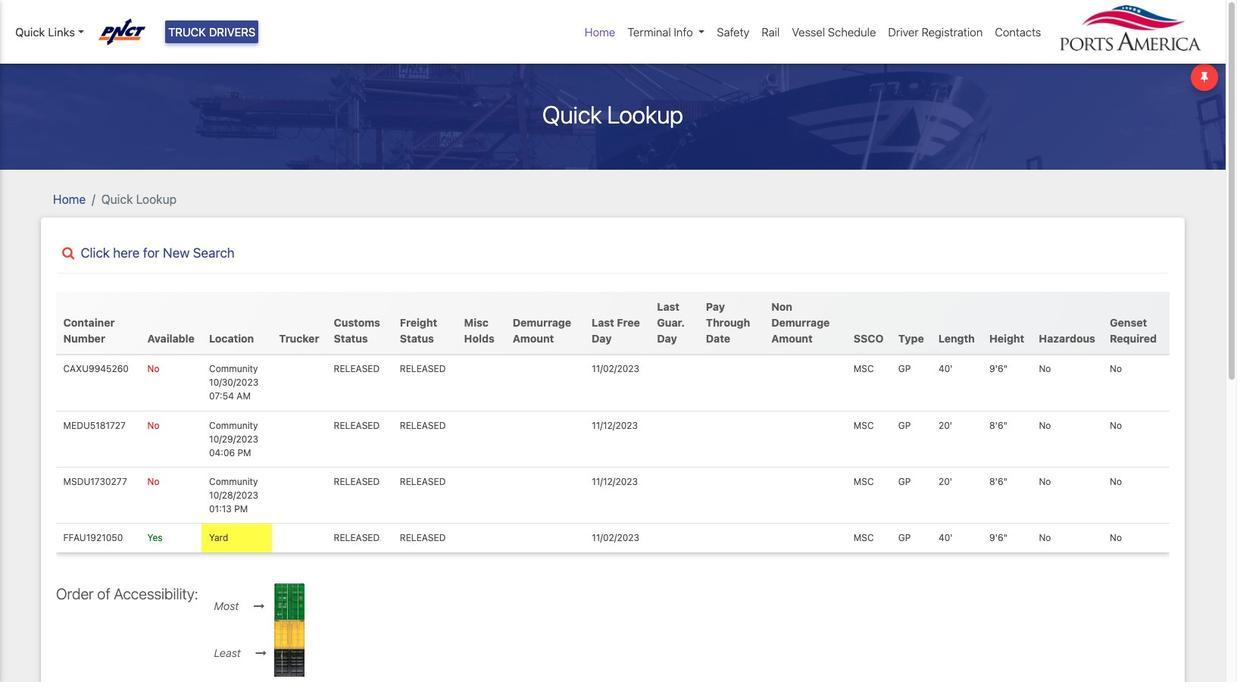 Task type: vqa. For each thing, say whether or not it's contained in the screenshot.
first the "20'" from the top
yes



Task type: describe. For each thing, give the bounding box(es) containing it.
yard
[[209, 532, 228, 544]]

4 gp from the top
[[899, 532, 911, 544]]

10/30/2023
[[209, 377, 259, 388]]

ssco
[[854, 332, 884, 345]]

40' for community
[[939, 363, 953, 375]]

misc
[[464, 316, 489, 329]]

vessel schedule
[[792, 25, 877, 39]]

contacts
[[996, 25, 1042, 39]]

order of accessibility:
[[56, 585, 198, 602]]

holds
[[464, 332, 495, 345]]

registration
[[922, 25, 983, 39]]

last for last free day
[[592, 316, 615, 329]]

customs
[[334, 316, 381, 329]]

11/12/2023 for community 10/29/2023 04:06 pm
[[592, 420, 638, 431]]

ffau1921050
[[63, 532, 123, 544]]

required
[[1111, 332, 1158, 345]]

quick links link
[[15, 23, 84, 41]]

07:54
[[209, 391, 234, 402]]

genset required
[[1111, 316, 1158, 345]]

0 horizontal spatial home
[[53, 192, 86, 206]]

1 vertical spatial lookup
[[136, 192, 177, 206]]

hazardous
[[1040, 332, 1096, 345]]

msc for community 10/29/2023 04:06 pm
[[854, 420, 874, 431]]

trucker
[[279, 332, 319, 345]]

medu5181727
[[63, 420, 126, 431]]

caxu9945260
[[63, 363, 129, 375]]

driver registration
[[889, 25, 983, 39]]

accessibility:
[[114, 585, 198, 602]]

terminal info
[[628, 25, 693, 39]]

1 demurrage from the left
[[513, 316, 572, 329]]

20' for community 10/28/2023 01:13 pm
[[939, 476, 953, 487]]

0 vertical spatial quick lookup
[[543, 100, 684, 129]]

community 10/29/2023 04:06 pm
[[209, 420, 258, 458]]

status for freight status
[[400, 332, 434, 345]]

for
[[143, 245, 160, 260]]

links
[[48, 25, 75, 39]]

here
[[113, 245, 140, 260]]

location
[[209, 332, 254, 345]]

least
[[214, 647, 241, 660]]

length
[[939, 332, 975, 345]]

last for last guar. day
[[657, 300, 680, 313]]

click here for new search
[[81, 245, 235, 260]]

click
[[81, 245, 110, 260]]

pay
[[706, 300, 725, 313]]

type
[[899, 332, 925, 345]]

0 vertical spatial quick
[[15, 25, 45, 39]]

last free day
[[592, 316, 640, 345]]

community for 07:54
[[209, 363, 258, 375]]

long arrow right image for least
[[250, 648, 273, 659]]

1 vertical spatial quick lookup
[[101, 192, 177, 206]]

container
[[63, 316, 115, 329]]

status for customs status
[[334, 332, 368, 345]]

through
[[706, 316, 751, 329]]

non
[[772, 300, 793, 313]]

0 vertical spatial home link
[[579, 17, 622, 47]]

genset
[[1111, 316, 1148, 329]]

gp for community 10/28/2023 01:13 pm
[[899, 476, 911, 487]]

20' for community 10/29/2023 04:06 pm
[[939, 420, 953, 431]]

40' for yard
[[939, 532, 953, 544]]

schedule
[[828, 25, 877, 39]]

truck
[[168, 25, 206, 39]]

day for last free day
[[592, 332, 612, 345]]

am
[[237, 391, 251, 402]]

rail link
[[756, 17, 786, 47]]

gp for community 10/30/2023 07:54 am
[[899, 363, 911, 375]]

vessel schedule link
[[786, 17, 883, 47]]

community 10/30/2023 07:54 am
[[209, 363, 259, 402]]

10/29/2023
[[209, 433, 258, 445]]

community for 04:06
[[209, 420, 258, 431]]

new
[[163, 245, 190, 260]]

rail
[[762, 25, 780, 39]]

most
[[214, 600, 239, 613]]

safety link
[[711, 17, 756, 47]]



Task type: locate. For each thing, give the bounding box(es) containing it.
community 10/28/2023 01:13 pm
[[209, 476, 258, 515]]

terminal info link
[[622, 17, 711, 47]]

40'
[[939, 363, 953, 375], [939, 532, 953, 544]]

last
[[657, 300, 680, 313], [592, 316, 615, 329]]

pm inside community 10/29/2023 04:06 pm
[[238, 447, 251, 458]]

container number
[[63, 316, 115, 345]]

free
[[617, 316, 640, 329]]

0 vertical spatial 8'6"
[[990, 420, 1008, 431]]

msc for community 10/30/2023 07:54 am
[[854, 363, 874, 375]]

2 gp from the top
[[899, 420, 911, 431]]

0 vertical spatial 11/02/2023
[[592, 363, 640, 375]]

2 vertical spatial community
[[209, 476, 258, 487]]

1 horizontal spatial quick
[[101, 192, 133, 206]]

1 40' from the top
[[939, 363, 953, 375]]

drivers
[[209, 25, 256, 39]]

truck drivers link
[[165, 20, 259, 44]]

order
[[56, 585, 94, 602]]

0 vertical spatial 40'
[[939, 363, 953, 375]]

1 vertical spatial 11/02/2023
[[592, 532, 640, 544]]

2 amount from the left
[[772, 332, 813, 345]]

demurrage right misc holds
[[513, 316, 572, 329]]

terminal
[[628, 25, 671, 39]]

1 msc from the top
[[854, 363, 874, 375]]

01:13
[[209, 503, 232, 515]]

msc
[[854, 363, 874, 375], [854, 420, 874, 431], [854, 476, 874, 487], [854, 532, 874, 544]]

04:06
[[209, 447, 235, 458]]

freight status
[[400, 316, 438, 345]]

0 horizontal spatial home link
[[53, 192, 86, 206]]

quick lookup
[[543, 100, 684, 129], [101, 192, 177, 206]]

vessel
[[792, 25, 826, 39]]

status down "freight"
[[400, 332, 434, 345]]

1 horizontal spatial status
[[400, 332, 434, 345]]

last guar. day
[[657, 300, 685, 345]]

date
[[706, 332, 731, 345]]

community up the 10/30/2023
[[209, 363, 258, 375]]

msc for community 10/28/2023 01:13 pm
[[854, 476, 874, 487]]

0 vertical spatial pm
[[238, 447, 251, 458]]

community inside community 10/28/2023 01:13 pm
[[209, 476, 258, 487]]

day inside last free day
[[592, 332, 612, 345]]

gp for community 10/29/2023 04:06 pm
[[899, 420, 911, 431]]

community up 10/29/2023
[[209, 420, 258, 431]]

1 20' from the top
[[939, 420, 953, 431]]

home
[[585, 25, 616, 39], [53, 192, 86, 206]]

0 horizontal spatial day
[[592, 332, 612, 345]]

1 day from the left
[[592, 332, 612, 345]]

amount right holds
[[513, 332, 554, 345]]

0 vertical spatial home
[[585, 25, 616, 39]]

home left terminal
[[585, 25, 616, 39]]

1 horizontal spatial home
[[585, 25, 616, 39]]

9'6" for yard
[[990, 532, 1008, 544]]

2 11/02/2023 from the top
[[592, 532, 640, 544]]

1 vertical spatial quick
[[543, 100, 602, 129]]

msdu1730277
[[63, 476, 127, 487]]

amount inside demurrage amount
[[513, 332, 554, 345]]

1 vertical spatial 20'
[[939, 476, 953, 487]]

status
[[334, 332, 368, 345], [400, 332, 434, 345]]

11/02/2023 for yard
[[592, 532, 640, 544]]

quick links
[[15, 25, 75, 39]]

long arrow right image right "most"
[[248, 601, 271, 612]]

1 vertical spatial home
[[53, 192, 86, 206]]

2 8'6" from the top
[[990, 476, 1008, 487]]

3 msc from the top
[[854, 476, 874, 487]]

long arrow right image right least
[[250, 648, 273, 659]]

2 9'6" from the top
[[990, 532, 1008, 544]]

0 vertical spatial 20'
[[939, 420, 953, 431]]

gp
[[899, 363, 911, 375], [899, 420, 911, 431], [899, 476, 911, 487], [899, 532, 911, 544]]

1 status from the left
[[334, 332, 368, 345]]

community up the "10/28/2023" at left
[[209, 476, 258, 487]]

home link
[[579, 17, 622, 47], [53, 192, 86, 206]]

9'6"
[[990, 363, 1008, 375], [990, 532, 1008, 544]]

demurrage amount
[[513, 316, 572, 345]]

community
[[209, 363, 258, 375], [209, 420, 258, 431], [209, 476, 258, 487]]

1 horizontal spatial last
[[657, 300, 680, 313]]

long arrow right image
[[248, 601, 271, 612], [250, 648, 273, 659]]

amount inside non demurrage amount
[[772, 332, 813, 345]]

demurrage down non
[[772, 316, 830, 329]]

0 horizontal spatial last
[[592, 316, 615, 329]]

1 horizontal spatial quick lookup
[[543, 100, 684, 129]]

driver registration link
[[883, 17, 989, 47]]

1 vertical spatial 40'
[[939, 532, 953, 544]]

10/28/2023
[[209, 490, 258, 501]]

1 vertical spatial pm
[[234, 503, 248, 515]]

1 vertical spatial community
[[209, 420, 258, 431]]

pm for 04:06
[[238, 447, 251, 458]]

long arrow right image for most
[[248, 601, 271, 612]]

pm inside community 10/28/2023 01:13 pm
[[234, 503, 248, 515]]

2 40' from the top
[[939, 532, 953, 544]]

last left free
[[592, 316, 615, 329]]

day inside "last guar. day"
[[657, 332, 677, 345]]

4 msc from the top
[[854, 532, 874, 544]]

3 gp from the top
[[899, 476, 911, 487]]

0 horizontal spatial demurrage
[[513, 316, 572, 329]]

1 horizontal spatial day
[[657, 332, 677, 345]]

3 community from the top
[[209, 476, 258, 487]]

contacts link
[[989, 17, 1048, 47]]

1 vertical spatial 8'6"
[[990, 476, 1008, 487]]

driver
[[889, 25, 919, 39]]

amount
[[513, 332, 554, 345], [772, 332, 813, 345]]

0 horizontal spatial quick
[[15, 25, 45, 39]]

non demurrage amount
[[772, 300, 830, 345]]

community inside community 10/30/2023 07:54 am
[[209, 363, 258, 375]]

1 vertical spatial long arrow right image
[[250, 648, 273, 659]]

11/02/2023 for community
[[592, 363, 640, 375]]

1 horizontal spatial lookup
[[608, 100, 684, 129]]

2 status from the left
[[400, 332, 434, 345]]

truck drivers
[[168, 25, 256, 39]]

1 11/02/2023 from the top
[[592, 363, 640, 375]]

2 11/12/2023 from the top
[[592, 476, 638, 487]]

2 day from the left
[[657, 332, 677, 345]]

day for last guar. day
[[657, 332, 677, 345]]

0 vertical spatial community
[[209, 363, 258, 375]]

home up search "icon"
[[53, 192, 86, 206]]

available
[[148, 332, 195, 345]]

community for 01:13
[[209, 476, 258, 487]]

0 horizontal spatial lookup
[[136, 192, 177, 206]]

status inside customs status
[[334, 332, 368, 345]]

pm for 01:13
[[234, 503, 248, 515]]

day down guar.
[[657, 332, 677, 345]]

no
[[148, 363, 160, 375], [1040, 363, 1052, 375], [1111, 363, 1123, 375], [148, 420, 160, 431], [1040, 420, 1052, 431], [1111, 420, 1123, 431], [148, 476, 160, 487], [1040, 476, 1052, 487], [1111, 476, 1123, 487], [1040, 532, 1052, 544], [1111, 532, 1123, 544]]

11/12/2023
[[592, 420, 638, 431], [592, 476, 638, 487]]

11/02/2023
[[592, 363, 640, 375], [592, 532, 640, 544]]

search
[[193, 245, 235, 260]]

20'
[[939, 420, 953, 431], [939, 476, 953, 487]]

last up guar.
[[657, 300, 680, 313]]

2 demurrage from the left
[[772, 316, 830, 329]]

1 amount from the left
[[513, 332, 554, 345]]

1 9'6" from the top
[[990, 363, 1008, 375]]

8'6" for community 10/29/2023 04:06 pm
[[990, 420, 1008, 431]]

home link left terminal
[[579, 17, 622, 47]]

2 msc from the top
[[854, 420, 874, 431]]

day
[[592, 332, 612, 345], [657, 332, 677, 345]]

day right demurrage amount on the left of page
[[592, 332, 612, 345]]

of
[[97, 585, 110, 602]]

1 horizontal spatial amount
[[772, 332, 813, 345]]

1 horizontal spatial demurrage
[[772, 316, 830, 329]]

misc holds
[[464, 316, 495, 345]]

amount down non
[[772, 332, 813, 345]]

1 vertical spatial 9'6"
[[990, 532, 1008, 544]]

pm down 10/29/2023
[[238, 447, 251, 458]]

0 horizontal spatial quick lookup
[[101, 192, 177, 206]]

1 vertical spatial home link
[[53, 192, 86, 206]]

pay through date
[[706, 300, 751, 345]]

customs status
[[334, 316, 381, 345]]

1 11/12/2023 from the top
[[592, 420, 638, 431]]

0 vertical spatial lookup
[[608, 100, 684, 129]]

yes
[[148, 532, 163, 544]]

1 vertical spatial 11/12/2023
[[592, 476, 638, 487]]

1 8'6" from the top
[[990, 420, 1008, 431]]

0 vertical spatial long arrow right image
[[248, 601, 271, 612]]

0 vertical spatial last
[[657, 300, 680, 313]]

number
[[63, 332, 105, 345]]

released
[[334, 363, 380, 375], [400, 363, 446, 375], [334, 420, 380, 431], [400, 420, 446, 431], [334, 476, 380, 487], [400, 476, 446, 487], [334, 532, 380, 544], [400, 532, 446, 544]]

demurrage
[[513, 316, 572, 329], [772, 316, 830, 329]]

8'6" for community 10/28/2023 01:13 pm
[[990, 476, 1008, 487]]

freight
[[400, 316, 438, 329]]

status inside freight status
[[400, 332, 434, 345]]

2 horizontal spatial quick
[[543, 100, 602, 129]]

search image
[[62, 247, 75, 260]]

9'6" for community
[[990, 363, 1008, 375]]

pm
[[238, 447, 251, 458], [234, 503, 248, 515]]

info
[[674, 25, 693, 39]]

last inside last free day
[[592, 316, 615, 329]]

2 community from the top
[[209, 420, 258, 431]]

11/12/2023 for community 10/28/2023 01:13 pm
[[592, 476, 638, 487]]

0 vertical spatial 9'6"
[[990, 363, 1008, 375]]

1 community from the top
[[209, 363, 258, 375]]

2 20' from the top
[[939, 476, 953, 487]]

1 vertical spatial last
[[592, 316, 615, 329]]

status down customs
[[334, 332, 368, 345]]

1 gp from the top
[[899, 363, 911, 375]]

guar.
[[657, 316, 685, 329]]

community inside community 10/29/2023 04:06 pm
[[209, 420, 258, 431]]

0 vertical spatial 11/12/2023
[[592, 420, 638, 431]]

home link up search "icon"
[[53, 192, 86, 206]]

safety
[[717, 25, 750, 39]]

0 horizontal spatial status
[[334, 332, 368, 345]]

last inside "last guar. day"
[[657, 300, 680, 313]]

0 horizontal spatial amount
[[513, 332, 554, 345]]

height
[[990, 332, 1025, 345]]

click here for new search link
[[56, 245, 1170, 261]]

1 horizontal spatial home link
[[579, 17, 622, 47]]

pm down the "10/28/2023" at left
[[234, 503, 248, 515]]

2 vertical spatial quick
[[101, 192, 133, 206]]



